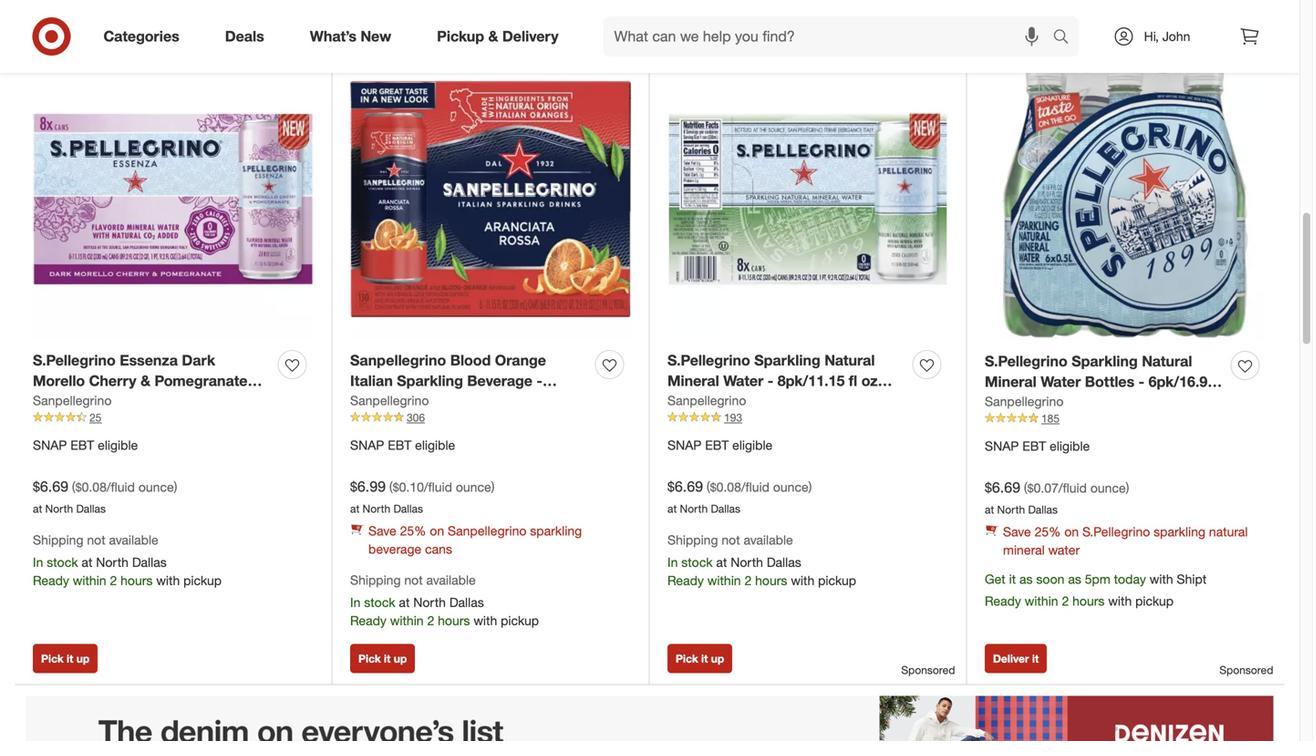 Task type: vqa. For each thing, say whether or not it's contained in the screenshot.
Doctors inside eye exams for the whole family we partner with trusted independent doctors of optometry to provide you with the best experience.
no



Task type: describe. For each thing, give the bounding box(es) containing it.
john
[[1163, 28, 1191, 44]]

shipt
[[1178, 571, 1207, 587]]

$0.10
[[393, 480, 424, 496]]

8pk/11.15 inside s.pellegrino essenza dark morello cherry & pomegranate flavored mineral water - 8pk/11.15 fl oz cans
[[33, 414, 100, 432]]

s.pellegrino for s.pellegrino essenza dark morello cherry & pomegranate flavored mineral water - 8pk/11.15 fl oz cans
[[33, 352, 116, 369]]

water inside s.pellegrino essenza dark morello cherry & pomegranate flavored mineral water - 8pk/11.15 fl oz cans
[[152, 393, 193, 411]]

- inside s.pellegrino sparkling natural mineral water bottles - 6pk/16.9 fl oz
[[1139, 373, 1145, 391]]

save for $6.69
[[1004, 524, 1032, 540]]

new
[[361, 27, 392, 45]]

oz inside sanpellegrino blood orange italian sparkling beverage - 6pk/11.15 fl oz cans
[[434, 393, 451, 411]]

pickup & delivery link
[[422, 16, 582, 57]]

s.pellegrino sparkling natural mineral water - 8pk/11.15 fl oz cans
[[668, 352, 878, 411]]

flavored
[[33, 393, 92, 411]]

25
[[89, 411, 102, 425]]

s.pellegrino inside save 25% on s.pellegrino sparkling natural mineral water
[[1083, 524, 1151, 540]]

dallas inside $6.69 ( $0.07 /fluid ounce ) at north dallas
[[1029, 503, 1058, 517]]

natural
[[1210, 524, 1249, 540]]

ebt for s.pellegrino sparkling natural mineral water bottles - 6pk/16.9 fl oz
[[1023, 439, 1047, 455]]

ebt for s.pellegrino sparkling natural mineral water - 8pk/11.15 fl oz cans
[[706, 438, 729, 454]]

oz inside s.pellegrino sparkling natural mineral water - 8pk/11.15 fl oz cans
[[862, 372, 878, 390]]

pick it up for sanpellegrino blood orange italian sparkling beverage - 6pk/11.15 fl oz cans
[[359, 653, 407, 666]]

ounce inside $6.99 ( $0.10 /fluid ounce ) at north dallas
[[456, 480, 491, 496]]

sanpellegrino link for s.pellegrino sparkling natural mineral water - 8pk/11.15 fl oz cans
[[668, 392, 747, 410]]

1 as from the left
[[1020, 571, 1033, 587]]

snap ebt eligible for s.pellegrino essenza dark morello cherry & pomegranate flavored mineral water - 8pk/11.15 fl oz cans
[[33, 438, 138, 454]]

pick for sanpellegrino blood orange italian sparkling beverage - 6pk/11.15 fl oz cans
[[359, 653, 381, 666]]

shipping for s.pellegrino essenza dark morello cherry & pomegranate flavored mineral water - 8pk/11.15 fl oz cans
[[33, 532, 83, 548]]

$6.69 ( $0.07 /fluid ounce ) at north dallas
[[985, 479, 1130, 517]]

up for s.pellegrino essenza dark morello cherry & pomegranate flavored mineral water - 8pk/11.15 fl oz cans
[[76, 653, 90, 666]]

stock for sanpellegrino blood orange italian sparkling beverage - 6pk/11.15 fl oz cans
[[364, 595, 396, 611]]

185 link
[[985, 411, 1267, 427]]

mineral inside s.pellegrino essenza dark morello cherry & pomegranate flavored mineral water - 8pk/11.15 fl oz cans
[[97, 393, 148, 411]]

2 horizontal spatial in
[[668, 555, 678, 571]]

/fluid down 193
[[742, 480, 770, 496]]

hi,
[[1145, 28, 1160, 44]]

natural for fl
[[825, 352, 875, 369]]

italian
[[350, 372, 393, 390]]

available for s.pellegrino essenza dark morello cherry & pomegranate flavored mineral water - 8pk/11.15 fl oz cans
[[109, 532, 159, 548]]

sparkling for s.pellegrino sparkling natural mineral water bottles - 6pk/16.9 fl oz
[[1154, 524, 1206, 540]]

ounce down 193 "link"
[[774, 480, 809, 496]]

sanpellegrino link for s.pellegrino essenza dark morello cherry & pomegranate flavored mineral water - 8pk/11.15 fl oz cans
[[33, 392, 112, 410]]

blood
[[450, 352, 491, 369]]

ebt for s.pellegrino essenza dark morello cherry & pomegranate flavored mineral water - 8pk/11.15 fl oz cans
[[70, 438, 94, 454]]

193 link
[[668, 410, 949, 426]]

morello
[[33, 372, 85, 390]]

pomegranate
[[155, 372, 248, 390]]

today
[[1115, 571, 1147, 587]]

categories
[[104, 27, 179, 45]]

snap for sanpellegrino blood orange italian sparkling beverage - 6pk/11.15 fl oz cans
[[350, 438, 384, 454]]

8pk/11.15 inside s.pellegrino sparkling natural mineral water - 8pk/11.15 fl oz cans
[[778, 372, 845, 390]]

shipping not available in stock at  north dallas ready within 2 hours with pickup for sanpellegrino blood orange italian sparkling beverage - 6pk/11.15 fl oz cans
[[350, 572, 539, 629]]

306
[[407, 411, 425, 425]]

cans inside s.pellegrino essenza dark morello cherry & pomegranate flavored mineral water - 8pk/11.15 fl oz cans
[[137, 414, 173, 432]]

ready within 2 hours with pickup
[[985, 593, 1174, 609]]

) down the 25 link on the left
[[174, 480, 177, 496]]

beverage
[[369, 541, 422, 557]]

save 25% on sanpellegrino sparkling beverage cans
[[369, 523, 582, 557]]

eligible for bottles
[[1050, 439, 1091, 455]]

What can we help you find? suggestions appear below search field
[[604, 16, 1058, 57]]

& inside s.pellegrino essenza dark morello cherry & pomegranate flavored mineral water - 8pk/11.15 fl oz cans
[[141, 372, 151, 390]]

snap for s.pellegrino essenza dark morello cherry & pomegranate flavored mineral water - 8pk/11.15 fl oz cans
[[33, 438, 67, 454]]

25 link
[[33, 410, 314, 426]]

$6.69 for s.pellegrino essenza dark morello cherry & pomegranate flavored mineral water - 8pk/11.15 fl oz cans
[[33, 478, 68, 496]]

sparkling for sanpellegrino blood orange italian sparkling beverage - 6pk/11.15 fl oz cans
[[530, 523, 582, 539]]

delivery
[[503, 27, 559, 45]]

up for sanpellegrino blood orange italian sparkling beverage - 6pk/11.15 fl oz cans
[[394, 653, 407, 666]]

) inside $6.99 ( $0.10 /fluid ounce ) at north dallas
[[491, 480, 495, 496]]

193
[[724, 411, 743, 425]]

cans inside sanpellegrino blood orange italian sparkling beverage - 6pk/11.15 fl oz cans
[[455, 393, 490, 411]]

eligible for &
[[98, 438, 138, 454]]

get it as soon as 5pm today with shipt
[[985, 571, 1207, 587]]

306 link
[[350, 410, 631, 426]]

on for $6.99
[[430, 523, 444, 539]]

2 deliver it button from the top
[[985, 645, 1048, 674]]

1 deliver it from the top
[[994, 8, 1039, 21]]

sanpellegrino for s.pellegrino essenza dark morello cherry & pomegranate flavored mineral water - 8pk/11.15 fl oz cans's "sanpellegrino" link
[[33, 393, 112, 409]]

snap for s.pellegrino sparkling natural mineral water - 8pk/11.15 fl oz cans
[[668, 438, 702, 454]]

$6.69 for s.pellegrino sparkling natural mineral water - 8pk/11.15 fl oz cans
[[668, 478, 703, 496]]

sparkling for bottles
[[1072, 353, 1138, 370]]

up for s.pellegrino sparkling natural mineral water - 8pk/11.15 fl oz cans
[[711, 653, 725, 666]]

soon
[[1037, 571, 1065, 587]]

$6.69 ( $0.08 /fluid ounce ) at north dallas for cans
[[668, 478, 812, 516]]

stock for s.pellegrino essenza dark morello cherry & pomegranate flavored mineral water - 8pk/11.15 fl oz cans
[[47, 555, 78, 571]]

available for sanpellegrino blood orange italian sparkling beverage - 6pk/11.15 fl oz cans
[[427, 572, 476, 588]]

sanpellegrino for "sanpellegrino" link related to sanpellegrino blood orange italian sparkling beverage - 6pk/11.15 fl oz cans
[[350, 393, 429, 409]]

essenza
[[120, 352, 178, 369]]

fl inside s.pellegrino sparkling natural mineral water bottles - 6pk/16.9 fl oz
[[1212, 373, 1221, 391]]

ounce down the 25 link on the left
[[139, 480, 174, 496]]

( inside $6.69 ( $0.07 /fluid ounce ) at north dallas
[[1025, 481, 1028, 497]]

ounce inside $6.69 ( $0.07 /fluid ounce ) at north dallas
[[1091, 481, 1127, 497]]

water
[[1049, 542, 1080, 558]]

$0.08 for s.pellegrino sparkling natural mineral water - 8pk/11.15 fl oz cans
[[711, 480, 742, 496]]

) down 193 "link"
[[809, 480, 812, 496]]

in for s.pellegrino essenza dark morello cherry & pomegranate flavored mineral water - 8pk/11.15 fl oz cans
[[33, 555, 43, 571]]

what's new link
[[294, 16, 414, 57]]

oz inside s.pellegrino essenza dark morello cherry & pomegranate flavored mineral water - 8pk/11.15 fl oz cans
[[117, 414, 133, 432]]

fl inside sanpellegrino blood orange italian sparkling beverage - 6pk/11.15 fl oz cans
[[422, 393, 430, 411]]

in for sanpellegrino blood orange italian sparkling beverage - 6pk/11.15 fl oz cans
[[350, 595, 361, 611]]

pickup
[[437, 27, 485, 45]]

orange
[[495, 352, 546, 369]]

save 25% on s.pellegrino sparkling natural mineral water
[[1004, 524, 1249, 558]]

2 horizontal spatial shipping
[[668, 532, 719, 548]]

pick for s.pellegrino essenza dark morello cherry & pomegranate flavored mineral water - 8pk/11.15 fl oz cans
[[41, 653, 64, 666]]

mineral for oz
[[985, 373, 1037, 391]]

s.pellegrino essenza dark morello cherry & pomegranate flavored mineral water - 8pk/11.15 fl oz cans link
[[33, 350, 271, 432]]

2 deliver it from the top
[[994, 653, 1039, 666]]

2 deliver from the top
[[994, 653, 1030, 666]]

what's
[[310, 27, 357, 45]]

- inside sanpellegrino blood orange italian sparkling beverage - 6pk/11.15 fl oz cans
[[537, 372, 543, 390]]

/fluid inside $6.69 ( $0.07 /fluid ounce ) at north dallas
[[1059, 481, 1088, 497]]

not for sanpellegrino blood orange italian sparkling beverage - 6pk/11.15 fl oz cans
[[405, 572, 423, 588]]

( inside $6.99 ( $0.10 /fluid ounce ) at north dallas
[[390, 480, 393, 496]]

pick for s.pellegrino sparkling natural mineral water - 8pk/11.15 fl oz cans
[[676, 653, 699, 666]]



Task type: locate. For each thing, give the bounding box(es) containing it.
0 horizontal spatial on
[[430, 523, 444, 539]]

cans right 25
[[137, 414, 173, 432]]

0 horizontal spatial shipping not available in stock at  north dallas ready within 2 hours with pickup
[[33, 532, 222, 589]]

2 horizontal spatial stock
[[682, 555, 713, 571]]

eligible for -
[[733, 438, 773, 454]]

0 horizontal spatial $0.08
[[75, 480, 107, 496]]

1 horizontal spatial $0.08
[[711, 480, 742, 496]]

s.pellegrino inside s.pellegrino essenza dark morello cherry & pomegranate flavored mineral water - 8pk/11.15 fl oz cans
[[33, 352, 116, 369]]

natural up 6pk/16.9
[[1143, 353, 1193, 370]]

/fluid up water
[[1059, 481, 1088, 497]]

6pk/16.9
[[1149, 373, 1208, 391]]

- inside s.pellegrino essenza dark morello cherry & pomegranate flavored mineral water - 8pk/11.15 fl oz cans
[[197, 393, 203, 411]]

& right pickup
[[489, 27, 499, 45]]

2 horizontal spatial water
[[1041, 373, 1081, 391]]

natural inside s.pellegrino sparkling natural mineral water - 8pk/11.15 fl oz cans
[[825, 352, 875, 369]]

categories link
[[88, 16, 202, 57]]

s.pellegrino up 185
[[985, 353, 1068, 370]]

fl up 193 "link"
[[849, 372, 858, 390]]

/fluid
[[107, 480, 135, 496], [424, 480, 453, 496], [742, 480, 770, 496], [1059, 481, 1088, 497]]

0 horizontal spatial water
[[152, 393, 193, 411]]

2 $6.69 ( $0.08 /fluid ounce ) at north dallas from the left
[[668, 478, 812, 516]]

s.pellegrino sparkling natural mineral water bottles - 6pk/16.9 fl oz link
[[985, 351, 1224, 412]]

2 horizontal spatial shipping not available in stock at  north dallas ready within 2 hours with pickup
[[668, 532, 857, 589]]

oz right 25
[[117, 414, 133, 432]]

1 horizontal spatial stock
[[364, 595, 396, 611]]

search button
[[1045, 16, 1089, 60]]

5pm
[[1086, 571, 1111, 587]]

1 vertical spatial &
[[141, 372, 151, 390]]

1 horizontal spatial not
[[405, 572, 423, 588]]

- inside s.pellegrino sparkling natural mineral water - 8pk/11.15 fl oz cans
[[768, 372, 774, 390]]

eligible down 25
[[98, 438, 138, 454]]

it
[[67, 8, 73, 21], [702, 8, 708, 21], [1033, 8, 1039, 21], [1010, 571, 1017, 587], [67, 653, 73, 666], [384, 653, 391, 666], [702, 653, 708, 666], [1033, 653, 1039, 666]]

) inside $6.69 ( $0.07 /fluid ounce ) at north dallas
[[1127, 481, 1130, 497]]

25% up water
[[1035, 524, 1062, 540]]

/fluid up cans
[[424, 480, 453, 496]]

ebt down 193
[[706, 438, 729, 454]]

s.pellegrino sparkling natural mineral water - 8pk/11.15 fl oz cans link
[[668, 350, 906, 411]]

deliver it
[[994, 8, 1039, 21], [994, 653, 1039, 666]]

25% inside save 25% on sanpellegrino sparkling beverage cans
[[400, 523, 427, 539]]

sanpellegrino link down italian
[[350, 392, 429, 410]]

s.pellegrino sparkling natural mineral water bottles - 6pk/16.9 fl oz image
[[985, 59, 1267, 341], [985, 59, 1267, 341]]

$0.07
[[1028, 481, 1059, 497]]

not
[[87, 532, 105, 548], [722, 532, 741, 548], [405, 572, 423, 588]]

deliver it down get
[[994, 653, 1039, 666]]

(
[[72, 480, 75, 496], [390, 480, 393, 496], [707, 480, 711, 496], [1025, 481, 1028, 497]]

beverage
[[467, 372, 533, 390]]

eligible down 306
[[415, 438, 456, 454]]

snap ebt eligible for sanpellegrino blood orange italian sparkling beverage - 6pk/11.15 fl oz cans
[[350, 438, 456, 454]]

1 horizontal spatial natural
[[1143, 353, 1193, 370]]

s.pellegrino up today
[[1083, 524, 1151, 540]]

as up "ready within 2 hours with pickup"
[[1069, 571, 1082, 587]]

on inside save 25% on sanpellegrino sparkling beverage cans
[[430, 523, 444, 539]]

dallas inside $6.99 ( $0.10 /fluid ounce ) at north dallas
[[394, 502, 423, 516]]

north inside $6.99 ( $0.10 /fluid ounce ) at north dallas
[[363, 502, 391, 516]]

1 horizontal spatial as
[[1069, 571, 1082, 587]]

what's new
[[310, 27, 392, 45]]

at inside $6.99 ( $0.10 /fluid ounce ) at north dallas
[[350, 502, 360, 516]]

0 horizontal spatial shipping
[[33, 532, 83, 548]]

- down pomegranate
[[197, 393, 203, 411]]

ounce up save 25% on s.pellegrino sparkling natural mineral water
[[1091, 481, 1127, 497]]

snap ebt eligible down 193
[[668, 438, 773, 454]]

1 horizontal spatial 25%
[[1035, 524, 1062, 540]]

0 horizontal spatial natural
[[825, 352, 875, 369]]

water down pomegranate
[[152, 393, 193, 411]]

1 vertical spatial 8pk/11.15
[[33, 414, 100, 432]]

1 horizontal spatial sparkling
[[755, 352, 821, 369]]

185
[[1042, 412, 1060, 426]]

cans down beverage
[[455, 393, 490, 411]]

snap ebt eligible down 185
[[985, 439, 1091, 455]]

on up cans
[[430, 523, 444, 539]]

natural up 193 "link"
[[825, 352, 875, 369]]

) up save 25% on sanpellegrino sparkling beverage cans
[[491, 480, 495, 496]]

cans
[[425, 541, 453, 557]]

sanpellegrino link down morello on the left bottom of the page
[[33, 392, 112, 410]]

fl right 6pk/16.9
[[1212, 373, 1221, 391]]

1 horizontal spatial save
[[1004, 524, 1032, 540]]

6pk/11.15
[[350, 393, 418, 411]]

snap ebt eligible for s.pellegrino sparkling natural mineral water bottles - 6pk/16.9 fl oz
[[985, 439, 1091, 455]]

shipping for sanpellegrino blood orange italian sparkling beverage - 6pk/11.15 fl oz cans
[[350, 572, 401, 588]]

sanpellegrino up italian
[[350, 352, 446, 369]]

save inside save 25% on sanpellegrino sparkling beverage cans
[[369, 523, 397, 539]]

2 horizontal spatial mineral
[[985, 373, 1037, 391]]

sparkling
[[530, 523, 582, 539], [1154, 524, 1206, 540]]

water up 193
[[724, 372, 764, 390]]

water
[[724, 372, 764, 390], [1041, 373, 1081, 391], [152, 393, 193, 411]]

sanpellegrino inside save 25% on sanpellegrino sparkling beverage cans
[[448, 523, 527, 539]]

$0.08 down 25
[[75, 480, 107, 496]]

2 horizontal spatial $6.69
[[985, 479, 1021, 497]]

0 horizontal spatial cans
[[137, 414, 173, 432]]

0 horizontal spatial $6.69 ( $0.08 /fluid ounce ) at north dallas
[[33, 478, 177, 516]]

eligible down 185
[[1050, 439, 1091, 455]]

sanpellegrino inside sanpellegrino blood orange italian sparkling beverage - 6pk/11.15 fl oz cans
[[350, 352, 446, 369]]

ready
[[33, 573, 69, 589], [668, 573, 704, 589], [985, 593, 1022, 609], [350, 613, 387, 629]]

deliver left search button
[[994, 8, 1030, 21]]

) up save 25% on s.pellegrino sparkling natural mineral water
[[1127, 481, 1130, 497]]

&
[[489, 27, 499, 45], [141, 372, 151, 390]]

sanpellegrino down morello on the left bottom of the page
[[33, 393, 112, 409]]

s.pellegrino
[[33, 352, 116, 369], [668, 352, 751, 369], [985, 353, 1068, 370], [1083, 524, 1151, 540]]

sparkling
[[755, 352, 821, 369], [1072, 353, 1138, 370], [397, 372, 463, 390]]

sanpellegrino up 193
[[668, 393, 747, 409]]

1 deliver from the top
[[994, 8, 1030, 21]]

pick
[[41, 8, 64, 21], [676, 8, 699, 21], [41, 653, 64, 666], [359, 653, 381, 666], [676, 653, 699, 666]]

pick it up
[[41, 8, 90, 21], [676, 8, 725, 21], [41, 653, 90, 666], [359, 653, 407, 666], [676, 653, 725, 666]]

sanpellegrino up cans
[[448, 523, 527, 539]]

sparkling inside s.pellegrino sparkling natural mineral water - 8pk/11.15 fl oz cans
[[755, 352, 821, 369]]

1 horizontal spatial 8pk/11.15
[[778, 372, 845, 390]]

mineral inside s.pellegrino sparkling natural mineral water - 8pk/11.15 fl oz cans
[[668, 372, 720, 390]]

up
[[76, 8, 90, 21], [711, 8, 725, 21], [76, 653, 90, 666], [394, 653, 407, 666], [711, 653, 725, 666]]

ebt down 185
[[1023, 439, 1047, 455]]

water inside s.pellegrino sparkling natural mineral water - 8pk/11.15 fl oz cans
[[724, 372, 764, 390]]

sparkling inside save 25% on s.pellegrino sparkling natural mineral water
[[1154, 524, 1206, 540]]

$6.69 ( $0.08 /fluid ounce ) at north dallas down 25
[[33, 478, 177, 516]]

as left soon at right
[[1020, 571, 1033, 587]]

1 horizontal spatial in
[[350, 595, 361, 611]]

on up water
[[1065, 524, 1080, 540]]

fl inside s.pellegrino essenza dark morello cherry & pomegranate flavored mineral water - 8pk/11.15 fl oz cans
[[104, 414, 113, 432]]

save for $6.99
[[369, 523, 397, 539]]

north inside $6.69 ( $0.07 /fluid ounce ) at north dallas
[[998, 503, 1026, 517]]

hi, john
[[1145, 28, 1191, 44]]

get
[[985, 571, 1006, 587]]

0 horizontal spatial &
[[141, 372, 151, 390]]

)
[[174, 480, 177, 496], [491, 480, 495, 496], [809, 480, 812, 496], [1127, 481, 1130, 497]]

s.pellegrino for s.pellegrino sparkling natural mineral water - 8pk/11.15 fl oz cans
[[668, 352, 751, 369]]

$0.08 down 193
[[711, 480, 742, 496]]

sanpellegrino link for sanpellegrino blood orange italian sparkling beverage - 6pk/11.15 fl oz cans
[[350, 392, 429, 410]]

25% for $6.69
[[1035, 524, 1062, 540]]

natural for 6pk/16.9
[[1143, 353, 1193, 370]]

25% up beverage
[[400, 523, 427, 539]]

sanpellegrino for sanpellegrino blood orange italian sparkling beverage - 6pk/11.15 fl oz cans
[[350, 352, 446, 369]]

deliver down get
[[994, 653, 1030, 666]]

$6.99 ( $0.10 /fluid ounce ) at north dallas
[[350, 478, 495, 516]]

0 vertical spatial &
[[489, 27, 499, 45]]

deals link
[[210, 16, 287, 57]]

2 horizontal spatial available
[[744, 532, 794, 548]]

0 horizontal spatial as
[[1020, 571, 1033, 587]]

natural inside s.pellegrino sparkling natural mineral water bottles - 6pk/16.9 fl oz
[[1143, 353, 1193, 370]]

1 horizontal spatial shipping
[[350, 572, 401, 588]]

eligible down 193
[[733, 438, 773, 454]]

cans left 193
[[668, 393, 704, 411]]

0 horizontal spatial mineral
[[97, 393, 148, 411]]

1 horizontal spatial on
[[1065, 524, 1080, 540]]

s.pellegrino for s.pellegrino sparkling natural mineral water bottles - 6pk/16.9 fl oz
[[985, 353, 1068, 370]]

snap for s.pellegrino sparkling natural mineral water bottles - 6pk/16.9 fl oz
[[985, 439, 1019, 455]]

s.pellegrino sparkling natural mineral water - 8pk/11.15 fl oz cans image
[[668, 59, 949, 340], [668, 59, 949, 340]]

1 $6.69 ( $0.08 /fluid ounce ) at north dallas from the left
[[33, 478, 177, 516]]

0 vertical spatial deliver it
[[994, 8, 1039, 21]]

sanpellegrino link up 193
[[668, 392, 747, 410]]

1 vertical spatial deliver it button
[[985, 645, 1048, 674]]

0 vertical spatial deliver it button
[[985, 0, 1048, 29]]

sanpellegrino blood orange italian sparkling beverage - 6pk/11.15 fl oz cans link
[[350, 350, 589, 411]]

sanpellegrino link
[[33, 392, 112, 410], [350, 392, 429, 410], [668, 392, 747, 410], [985, 393, 1064, 411]]

1 horizontal spatial available
[[427, 572, 476, 588]]

sparkling inside s.pellegrino sparkling natural mineral water bottles - 6pk/16.9 fl oz
[[1072, 353, 1138, 370]]

at
[[33, 502, 42, 516], [350, 502, 360, 516], [668, 502, 677, 516], [985, 503, 995, 517], [82, 555, 92, 571], [717, 555, 728, 571], [399, 595, 410, 611]]

ebt down 306
[[388, 438, 412, 454]]

pick it up button for sanpellegrino blood orange italian sparkling beverage - 6pk/11.15 fl oz cans
[[350, 645, 415, 674]]

pick it up button
[[33, 0, 98, 29], [668, 0, 733, 29], [33, 645, 98, 674], [350, 645, 415, 674], [668, 645, 733, 674]]

1 vertical spatial deliver it
[[994, 653, 1039, 666]]

8pk/11.15 up 193 "link"
[[778, 372, 845, 390]]

2 as from the left
[[1069, 571, 1082, 587]]

2 horizontal spatial cans
[[668, 393, 704, 411]]

1 deliver it button from the top
[[985, 0, 1048, 29]]

advertisement region
[[15, 697, 1285, 742]]

oz inside s.pellegrino sparkling natural mineral water bottles - 6pk/16.9 fl oz
[[985, 394, 1002, 412]]

sparkling inside sanpellegrino blood orange italian sparkling beverage - 6pk/11.15 fl oz cans
[[397, 372, 463, 390]]

s.pellegrino up 193
[[668, 352, 751, 369]]

ounce
[[139, 480, 174, 496], [456, 480, 491, 496], [774, 480, 809, 496], [1091, 481, 1127, 497]]

pickup
[[184, 573, 222, 589], [819, 573, 857, 589], [1136, 593, 1174, 609], [501, 613, 539, 629]]

s.pellegrino essenza dark morello cherry & pomegranate flavored mineral water - 8pk/11.15 fl oz cans image
[[33, 59, 314, 340], [33, 59, 314, 340]]

1 horizontal spatial cans
[[455, 393, 490, 411]]

cans inside s.pellegrino sparkling natural mineral water - 8pk/11.15 fl oz cans
[[668, 393, 704, 411]]

$0.08 for s.pellegrino essenza dark morello cherry & pomegranate flavored mineral water - 8pk/11.15 fl oz cans
[[75, 480, 107, 496]]

/fluid inside $6.99 ( $0.10 /fluid ounce ) at north dallas
[[424, 480, 453, 496]]

-
[[537, 372, 543, 390], [768, 372, 774, 390], [1139, 373, 1145, 391], [197, 393, 203, 411]]

8pk/11.15 down flavored
[[33, 414, 100, 432]]

fl
[[849, 372, 858, 390], [1212, 373, 1221, 391], [422, 393, 430, 411], [104, 414, 113, 432]]

- up 193 "link"
[[768, 372, 774, 390]]

oz left 185
[[985, 394, 1002, 412]]

2 horizontal spatial not
[[722, 532, 741, 548]]

at inside $6.69 ( $0.07 /fluid ounce ) at north dallas
[[985, 503, 995, 517]]

snap ebt eligible down 25
[[33, 438, 138, 454]]

save up mineral
[[1004, 524, 1032, 540]]

search
[[1045, 29, 1089, 47]]

pick it up button for s.pellegrino essenza dark morello cherry & pomegranate flavored mineral water - 8pk/11.15 fl oz cans
[[33, 645, 98, 674]]

0 horizontal spatial not
[[87, 532, 105, 548]]

1 horizontal spatial shipping not available in stock at  north dallas ready within 2 hours with pickup
[[350, 572, 539, 629]]

with
[[1150, 571, 1174, 587], [156, 573, 180, 589], [791, 573, 815, 589], [1109, 593, 1133, 609], [474, 613, 497, 629]]

25% inside save 25% on s.pellegrino sparkling natural mineral water
[[1035, 524, 1062, 540]]

0 vertical spatial deliver
[[994, 8, 1030, 21]]

1 horizontal spatial &
[[489, 27, 499, 45]]

0 horizontal spatial save
[[369, 523, 397, 539]]

on inside save 25% on s.pellegrino sparkling natural mineral water
[[1065, 524, 1080, 540]]

sanpellegrino for s.pellegrino sparkling natural mineral water bottles - 6pk/16.9 fl oz's "sanpellegrino" link
[[985, 394, 1064, 410]]

deliver it button down get
[[985, 645, 1048, 674]]

s.pellegrino sparkling natural mineral water bottles - 6pk/16.9 fl oz
[[985, 353, 1221, 412]]

deliver it button
[[985, 0, 1048, 29], [985, 645, 1048, 674]]

cherry
[[89, 372, 137, 390]]

0 horizontal spatial available
[[109, 532, 159, 548]]

pickup & delivery
[[437, 27, 559, 45]]

sparkling up 306
[[397, 372, 463, 390]]

25% for $6.99
[[400, 523, 427, 539]]

sanpellegrino for "sanpellegrino" link associated with s.pellegrino sparkling natural mineral water - 8pk/11.15 fl oz cans
[[668, 393, 747, 409]]

0 horizontal spatial sparkling
[[530, 523, 582, 539]]

deliver it button up search
[[985, 0, 1048, 29]]

2
[[110, 573, 117, 589], [745, 573, 752, 589], [1062, 593, 1070, 609], [427, 613, 435, 629]]

available
[[109, 532, 159, 548], [744, 532, 794, 548], [427, 572, 476, 588]]

& down essenza
[[141, 372, 151, 390]]

sanpellegrino blood orange italian sparkling beverage - 6pk/11.15 fl oz cans
[[350, 352, 546, 411]]

dark
[[182, 352, 215, 369]]

ebt for sanpellegrino blood orange italian sparkling beverage - 6pk/11.15 fl oz cans
[[388, 438, 412, 454]]

1 vertical spatial deliver
[[994, 653, 1030, 666]]

ounce up save 25% on sanpellegrino sparkling beverage cans
[[456, 480, 491, 496]]

$6.69 ( $0.08 /fluid ounce ) at north dallas for water
[[33, 478, 177, 516]]

eligible
[[98, 438, 138, 454], [415, 438, 456, 454], [733, 438, 773, 454], [1050, 439, 1091, 455]]

sanpellegrino
[[350, 352, 446, 369], [33, 393, 112, 409], [350, 393, 429, 409], [668, 393, 747, 409], [985, 394, 1064, 410], [448, 523, 527, 539]]

0 horizontal spatial 8pk/11.15
[[33, 414, 100, 432]]

fl right 6pk/11.15
[[422, 393, 430, 411]]

oz right 306
[[434, 393, 451, 411]]

$6.99
[[350, 478, 386, 496]]

0 vertical spatial 8pk/11.15
[[778, 372, 845, 390]]

fl inside s.pellegrino sparkling natural mineral water - 8pk/11.15 fl oz cans
[[849, 372, 858, 390]]

oz up 193 "link"
[[862, 372, 878, 390]]

fl right 25
[[104, 414, 113, 432]]

save up beverage
[[369, 523, 397, 539]]

sanpellegrino link up 185
[[985, 393, 1064, 411]]

stock
[[47, 555, 78, 571], [682, 555, 713, 571], [364, 595, 396, 611]]

s.pellegrino inside s.pellegrino sparkling natural mineral water - 8pk/11.15 fl oz cans
[[668, 352, 751, 369]]

s.pellegrino up morello on the left bottom of the page
[[33, 352, 116, 369]]

not for s.pellegrino essenza dark morello cherry & pomegranate flavored mineral water - 8pk/11.15 fl oz cans
[[87, 532, 105, 548]]

snap ebt eligible down 306
[[350, 438, 456, 454]]

on for $6.69
[[1065, 524, 1080, 540]]

sponsored
[[267, 19, 321, 33], [584, 19, 638, 33], [902, 664, 956, 678], [1220, 664, 1274, 678]]

sparkling up 193 "link"
[[755, 352, 821, 369]]

sparkling inside save 25% on sanpellegrino sparkling beverage cans
[[530, 523, 582, 539]]

as
[[1020, 571, 1033, 587], [1069, 571, 1082, 587]]

0 horizontal spatial $6.69
[[33, 478, 68, 496]]

1 $0.08 from the left
[[75, 480, 107, 496]]

1 horizontal spatial mineral
[[668, 372, 720, 390]]

sanpellegrino link for s.pellegrino sparkling natural mineral water bottles - 6pk/16.9 fl oz
[[985, 393, 1064, 411]]

- down orange
[[537, 372, 543, 390]]

- right bottles
[[1139, 373, 1145, 391]]

deals
[[225, 27, 264, 45]]

0 horizontal spatial 25%
[[400, 523, 427, 539]]

1 horizontal spatial $6.69 ( $0.08 /fluid ounce ) at north dallas
[[668, 478, 812, 516]]

in
[[33, 555, 43, 571], [668, 555, 678, 571], [350, 595, 361, 611]]

eligible for beverage
[[415, 438, 456, 454]]

bottles
[[1086, 373, 1135, 391]]

water inside s.pellegrino sparkling natural mineral water bottles - 6pk/16.9 fl oz
[[1041, 373, 1081, 391]]

on
[[430, 523, 444, 539], [1065, 524, 1080, 540]]

$6.69 ( $0.08 /fluid ounce ) at north dallas down 193
[[668, 478, 812, 516]]

s.pellegrino inside s.pellegrino sparkling natural mineral water bottles - 6pk/16.9 fl oz
[[985, 353, 1068, 370]]

oz
[[862, 372, 878, 390], [434, 393, 451, 411], [985, 394, 1002, 412], [117, 414, 133, 432]]

1 horizontal spatial sparkling
[[1154, 524, 1206, 540]]

snap ebt eligible for s.pellegrino sparkling natural mineral water - 8pk/11.15 fl oz cans
[[668, 438, 773, 454]]

dallas
[[76, 502, 106, 516], [394, 502, 423, 516], [711, 502, 741, 516], [1029, 503, 1058, 517], [132, 555, 167, 571], [767, 555, 802, 571], [450, 595, 484, 611]]

mineral
[[668, 372, 720, 390], [985, 373, 1037, 391], [97, 393, 148, 411]]

0 horizontal spatial sparkling
[[397, 372, 463, 390]]

north
[[45, 502, 73, 516], [363, 502, 391, 516], [680, 502, 708, 516], [998, 503, 1026, 517], [96, 555, 129, 571], [731, 555, 764, 571], [414, 595, 446, 611]]

pick it up for s.pellegrino sparkling natural mineral water - 8pk/11.15 fl oz cans
[[676, 653, 725, 666]]

$6.69
[[33, 478, 68, 496], [668, 478, 703, 496], [985, 479, 1021, 497]]

0 horizontal spatial stock
[[47, 555, 78, 571]]

sparkling up bottles
[[1072, 353, 1138, 370]]

sanpellegrino up 185
[[985, 394, 1064, 410]]

0 horizontal spatial in
[[33, 555, 43, 571]]

/fluid down the 25 link on the left
[[107, 480, 135, 496]]

2 horizontal spatial sparkling
[[1072, 353, 1138, 370]]

save inside save 25% on s.pellegrino sparkling natural mineral water
[[1004, 524, 1032, 540]]

shipping not available in stock at  north dallas ready within 2 hours with pickup for s.pellegrino essenza dark morello cherry & pomegranate flavored mineral water - 8pk/11.15 fl oz cans
[[33, 532, 222, 589]]

$6.69 inside $6.69 ( $0.07 /fluid ounce ) at north dallas
[[985, 479, 1021, 497]]

water up 185
[[1041, 373, 1081, 391]]

ebt down 25
[[70, 438, 94, 454]]

2 $0.08 from the left
[[711, 480, 742, 496]]

pick it up button for s.pellegrino sparkling natural mineral water - 8pk/11.15 fl oz cans
[[668, 645, 733, 674]]

s.pellegrino essenza dark morello cherry & pomegranate flavored mineral water - 8pk/11.15 fl oz cans
[[33, 352, 248, 432]]

1 horizontal spatial $6.69
[[668, 478, 703, 496]]

mineral
[[1004, 542, 1045, 558]]

water for -
[[724, 372, 764, 390]]

deliver
[[994, 8, 1030, 21], [994, 653, 1030, 666]]

sparkling for -
[[755, 352, 821, 369]]

water for bottles
[[1041, 373, 1081, 391]]

natural
[[825, 352, 875, 369], [1143, 353, 1193, 370]]

snap
[[33, 438, 67, 454], [350, 438, 384, 454], [668, 438, 702, 454], [985, 439, 1019, 455]]

deliver it left search button
[[994, 8, 1039, 21]]

pick it up for s.pellegrino essenza dark morello cherry & pomegranate flavored mineral water - 8pk/11.15 fl oz cans
[[41, 653, 90, 666]]

mineral for cans
[[668, 372, 720, 390]]

sanpellegrino down italian
[[350, 393, 429, 409]]

1 horizontal spatial water
[[724, 372, 764, 390]]

sanpellegrino blood orange italian sparkling beverage - 6pk/11.15 fl oz cans image
[[350, 59, 631, 340], [350, 59, 631, 340]]

8pk/11.15
[[778, 372, 845, 390], [33, 414, 100, 432]]

25%
[[400, 523, 427, 539], [1035, 524, 1062, 540]]

mineral inside s.pellegrino sparkling natural mineral water bottles - 6pk/16.9 fl oz
[[985, 373, 1037, 391]]



